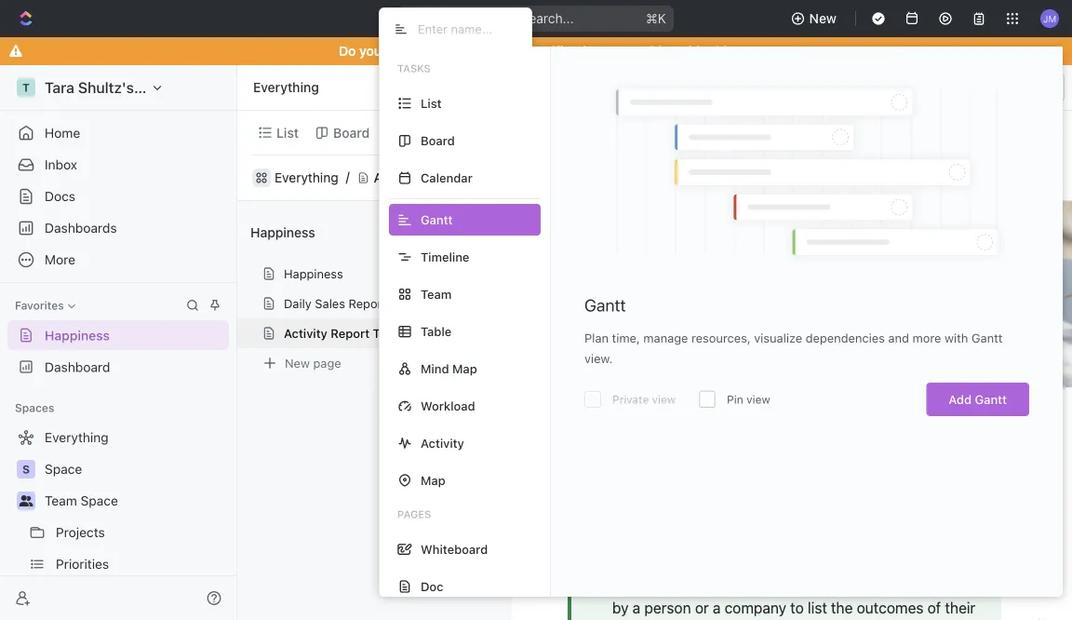 Task type: vqa. For each thing, say whether or not it's contained in the screenshot.
List link
yes



Task type: describe. For each thing, give the bounding box(es) containing it.
team for team space
[[45, 493, 77, 508]]

1 vertical spatial everything link
[[275, 170, 339, 186]]

1 horizontal spatial list
[[421, 96, 442, 110]]

view for private view
[[652, 393, 676, 406]]

0 horizontal spatial board
[[333, 125, 370, 140]]

inbox link
[[7, 150, 229, 180]]

team for team
[[421, 287, 452, 301]]

0 vertical spatial everything
[[253, 80, 319, 95]]

list link
[[273, 120, 299, 146]]

do
[[339, 43, 356, 59]]

private
[[613, 393, 649, 406]]

document
[[831, 577, 899, 594]]

daily sales report
[[284, 297, 387, 311]]

new button
[[784, 4, 848, 34]]

view button
[[582, 111, 643, 155]]

pin view
[[727, 393, 771, 406]]

pages
[[398, 508, 431, 521]]

new page
[[285, 356, 341, 370]]

Enter name... field
[[416, 21, 517, 37]]

dashboards
[[45, 220, 117, 236]]

this
[[711, 43, 734, 59]]

2 horizontal spatial a
[[819, 577, 827, 594]]

page
[[313, 356, 341, 370]]

activity inside an activity report template is a document that is used by a person or a company to list the outcomes of thei
[[635, 577, 685, 594]]

0 vertical spatial activity report template
[[374, 170, 526, 185]]

1 horizontal spatial a
[[713, 599, 721, 617]]

1 is from the left
[[804, 577, 815, 594]]

0 vertical spatial to
[[419, 43, 431, 59]]

report down calendar link
[[424, 170, 465, 185]]

or
[[695, 599, 709, 617]]

outcomes
[[857, 599, 924, 617]]

⌘k
[[646, 11, 667, 26]]

2 is from the left
[[933, 577, 944, 594]]

activity down calendar link
[[374, 170, 421, 185]]

space
[[81, 493, 118, 508]]

the
[[832, 599, 853, 617]]

view
[[607, 125, 637, 140]]

0 horizontal spatial template
[[373, 326, 426, 340]]

an
[[613, 577, 631, 594]]

plan
[[585, 331, 609, 345]]

dashboard link
[[7, 352, 229, 382]]

table
[[421, 325, 452, 339]]

docs link
[[7, 182, 229, 211]]

calendar link
[[401, 120, 460, 146]]

home
[[45, 125, 80, 141]]

doc
[[421, 580, 444, 594]]

pin
[[727, 393, 744, 406]]

enable
[[628, 43, 670, 59]]

add gantt
[[949, 393, 1008, 407]]

task
[[975, 126, 1000, 139]]

dashboards link
[[7, 213, 229, 243]]

visualize
[[755, 331, 803, 345]]

sales
[[315, 297, 345, 311]]

mind
[[421, 362, 449, 376]]

0 vertical spatial map
[[453, 362, 478, 376]]

share
[[869, 170, 905, 185]]

used
[[948, 577, 981, 594]]

user group image
[[19, 495, 33, 507]]

by
[[613, 599, 629, 617]]

favorites
[[15, 299, 64, 312]]

add task
[[951, 126, 1000, 139]]

more
[[913, 331, 942, 345]]

docs
[[45, 189, 75, 204]]

company
[[725, 599, 787, 617]]

timeline
[[421, 250, 470, 264]]

with
[[945, 331, 969, 345]]

workload
[[421, 399, 476, 413]]

gantt inside the plan time, manage resources, visualize dependencies and more with gantt view.
[[972, 331, 1003, 345]]

0 horizontal spatial a
[[633, 599, 641, 617]]

notifications?
[[532, 43, 616, 59]]

view button
[[582, 120, 643, 146]]

manage
[[644, 331, 689, 345]]

board link
[[330, 120, 370, 146]]

📌
[[585, 575, 602, 595]]



Task type: locate. For each thing, give the bounding box(es) containing it.
1 vertical spatial template
[[373, 326, 426, 340]]

0 vertical spatial happiness link
[[490, 120, 559, 146]]

person
[[645, 599, 692, 617]]

calendar down calendar link
[[421, 171, 473, 185]]

mind map
[[421, 362, 478, 376]]

2 vertical spatial gantt
[[976, 393, 1008, 407]]

customize
[[860, 125, 926, 140]]

0 vertical spatial calendar
[[404, 125, 460, 140]]

is
[[804, 577, 815, 594], [933, 577, 944, 594]]

of
[[928, 599, 942, 617]]

view for pin view
[[747, 393, 771, 406]]

everything link
[[249, 76, 324, 99], [275, 170, 339, 186]]

activity down workload
[[421, 436, 465, 450]]

add for add task
[[951, 126, 972, 139]]

team space
[[45, 493, 118, 508]]

0 horizontal spatial new
[[285, 356, 310, 370]]

tasks
[[398, 62, 431, 75]]

1 horizontal spatial board
[[421, 134, 455, 148]]

do you want to enable browser notifications? enable hide this
[[339, 43, 734, 59]]

view
[[652, 393, 676, 406], [747, 393, 771, 406]]

want
[[385, 43, 415, 59]]

happiness link
[[490, 120, 559, 146], [7, 320, 229, 350]]

1 vertical spatial happiness link
[[7, 320, 229, 350]]

list left board link
[[277, 125, 299, 140]]

an activity report template is a document that is used by a person or a company to list the outcomes of thei
[[613, 577, 985, 620]]

new for new
[[810, 11, 837, 26]]

hide
[[679, 43, 708, 59]]

template inside an activity report template is a document that is used by a person or a company to list the outcomes of thei
[[738, 577, 800, 594]]

a
[[819, 577, 827, 594], [633, 599, 641, 617], [713, 599, 721, 617]]

add down with
[[949, 393, 972, 407]]

calendar down the tasks
[[404, 125, 460, 140]]

1 vertical spatial add
[[949, 393, 972, 407]]

add inside button
[[951, 126, 972, 139]]

happiness link down the 'do you want to enable browser notifications? enable hide this'
[[490, 120, 559, 146]]

enable
[[434, 43, 476, 59]]

everything link down list link
[[275, 170, 339, 186]]

sidebar navigation
[[0, 65, 237, 620]]

a right or
[[713, 599, 721, 617]]

everything
[[253, 80, 319, 95], [275, 170, 339, 185]]

0 vertical spatial template
[[469, 170, 526, 185]]

0 vertical spatial everything link
[[249, 76, 324, 99]]

activity
[[374, 170, 421, 185], [284, 326, 328, 340], [421, 436, 465, 450], [635, 577, 685, 594]]

to
[[419, 43, 431, 59], [791, 599, 804, 617]]

add left the task
[[951, 126, 972, 139]]

daily
[[284, 297, 312, 311]]

add for add gantt
[[949, 393, 972, 407]]

1 horizontal spatial team
[[421, 287, 452, 301]]

1 vertical spatial to
[[791, 599, 804, 617]]

gantt
[[585, 295, 626, 315], [972, 331, 1003, 345], [976, 393, 1008, 407]]

1 view from the left
[[652, 393, 676, 406]]

1 horizontal spatial is
[[933, 577, 944, 594]]

0 vertical spatial gantt
[[585, 295, 626, 315]]

1 horizontal spatial to
[[791, 599, 804, 617]]

view.
[[585, 352, 613, 366]]

whiteboard
[[421, 542, 488, 556]]

2 horizontal spatial template
[[738, 577, 800, 594]]

board down the tasks
[[421, 134, 455, 148]]

activity report template down daily sales report
[[284, 326, 426, 340]]

customize button
[[836, 120, 931, 146]]

activity report template
[[374, 170, 526, 185], [284, 326, 426, 340]]

1 horizontal spatial template
[[469, 170, 526, 185]]

dependencies
[[806, 331, 886, 345]]

happiness inside sidebar "navigation"
[[45, 328, 110, 343]]

team space link
[[45, 486, 225, 516]]

activity up new page
[[284, 326, 328, 340]]

1 vertical spatial gantt
[[972, 331, 1003, 345]]

view right private
[[652, 393, 676, 406]]

add task button
[[943, 122, 1008, 144]]

team
[[421, 287, 452, 301], [45, 493, 77, 508]]

new inside button
[[810, 11, 837, 26]]

0 vertical spatial new
[[810, 11, 837, 26]]

to up the tasks
[[419, 43, 431, 59]]

1 horizontal spatial map
[[453, 362, 478, 376]]

0 vertical spatial team
[[421, 287, 452, 301]]

report inside an activity report template is a document that is used by a person or a company to list the outcomes of thei
[[689, 577, 734, 594]]

everything up list link
[[253, 80, 319, 95]]

2 vertical spatial template
[[738, 577, 800, 594]]

is up list
[[804, 577, 815, 594]]

everything link up list link
[[249, 76, 324, 99]]

map right mind
[[453, 362, 478, 376]]

0 vertical spatial add
[[951, 126, 972, 139]]

resources,
[[692, 331, 751, 345]]

activity report template down calendar link
[[374, 170, 526, 185]]

0 horizontal spatial to
[[419, 43, 431, 59]]

list up calendar link
[[421, 96, 442, 110]]

map up pages
[[421, 474, 446, 488]]

private view
[[613, 393, 676, 406]]

list
[[421, 96, 442, 110], [277, 125, 299, 140]]

that
[[903, 577, 930, 594]]

1 horizontal spatial happiness link
[[490, 120, 559, 146]]

1 vertical spatial list
[[277, 125, 299, 140]]

is right that
[[933, 577, 944, 594]]

everything down list link
[[275, 170, 339, 185]]

list
[[808, 599, 828, 617]]

activity up person
[[635, 577, 685, 594]]

1 vertical spatial team
[[45, 493, 77, 508]]

1 vertical spatial new
[[285, 356, 310, 370]]

0 horizontal spatial team
[[45, 493, 77, 508]]

team right user group image
[[45, 493, 77, 508]]

report down daily sales report
[[331, 326, 370, 340]]

search...
[[521, 11, 574, 26]]

calendar inside calendar link
[[404, 125, 460, 140]]

template
[[469, 170, 526, 185], [373, 326, 426, 340], [738, 577, 800, 594]]

and
[[889, 331, 910, 345]]

1 vertical spatial calendar
[[421, 171, 473, 185]]

a up list
[[819, 577, 827, 594]]

2 view from the left
[[747, 393, 771, 406]]

1 horizontal spatial view
[[747, 393, 771, 406]]

spaces
[[15, 401, 54, 414]]

board right list link
[[333, 125, 370, 140]]

team inside "link"
[[45, 493, 77, 508]]

plan time, manage resources, visualize dependencies and more with gantt view.
[[585, 331, 1003, 366]]

browser
[[479, 43, 529, 59]]

report up or
[[689, 577, 734, 594]]

report right sales
[[349, 297, 387, 311]]

0 horizontal spatial list
[[277, 125, 299, 140]]

favorites button
[[7, 294, 83, 317]]

happiness link up "dashboard" "link"
[[7, 320, 229, 350]]

a right by
[[633, 599, 641, 617]]

1 vertical spatial everything
[[275, 170, 339, 185]]

to left list
[[791, 599, 804, 617]]

add
[[951, 126, 972, 139], [949, 393, 972, 407]]

0 horizontal spatial map
[[421, 474, 446, 488]]

0 vertical spatial list
[[421, 96, 442, 110]]

1 vertical spatial activity report template
[[284, 326, 426, 340]]

view right pin
[[747, 393, 771, 406]]

time,
[[612, 331, 640, 345]]

you
[[360, 43, 382, 59]]

map
[[453, 362, 478, 376], [421, 474, 446, 488]]

to inside an activity report template is a document that is used by a person or a company to list the outcomes of thei
[[791, 599, 804, 617]]

new for new page
[[285, 356, 310, 370]]

team up table
[[421, 287, 452, 301]]

home link
[[7, 118, 229, 148]]

1 vertical spatial map
[[421, 474, 446, 488]]

new
[[810, 11, 837, 26], [285, 356, 310, 370]]

0 horizontal spatial happiness link
[[7, 320, 229, 350]]

0 horizontal spatial is
[[804, 577, 815, 594]]

calendar
[[404, 125, 460, 140], [421, 171, 473, 185]]

dashboard
[[45, 359, 110, 375]]

inbox
[[45, 157, 77, 172]]

0 horizontal spatial view
[[652, 393, 676, 406]]

report
[[424, 170, 465, 185], [349, 297, 387, 311], [331, 326, 370, 340], [689, 577, 734, 594]]

1 horizontal spatial new
[[810, 11, 837, 26]]



